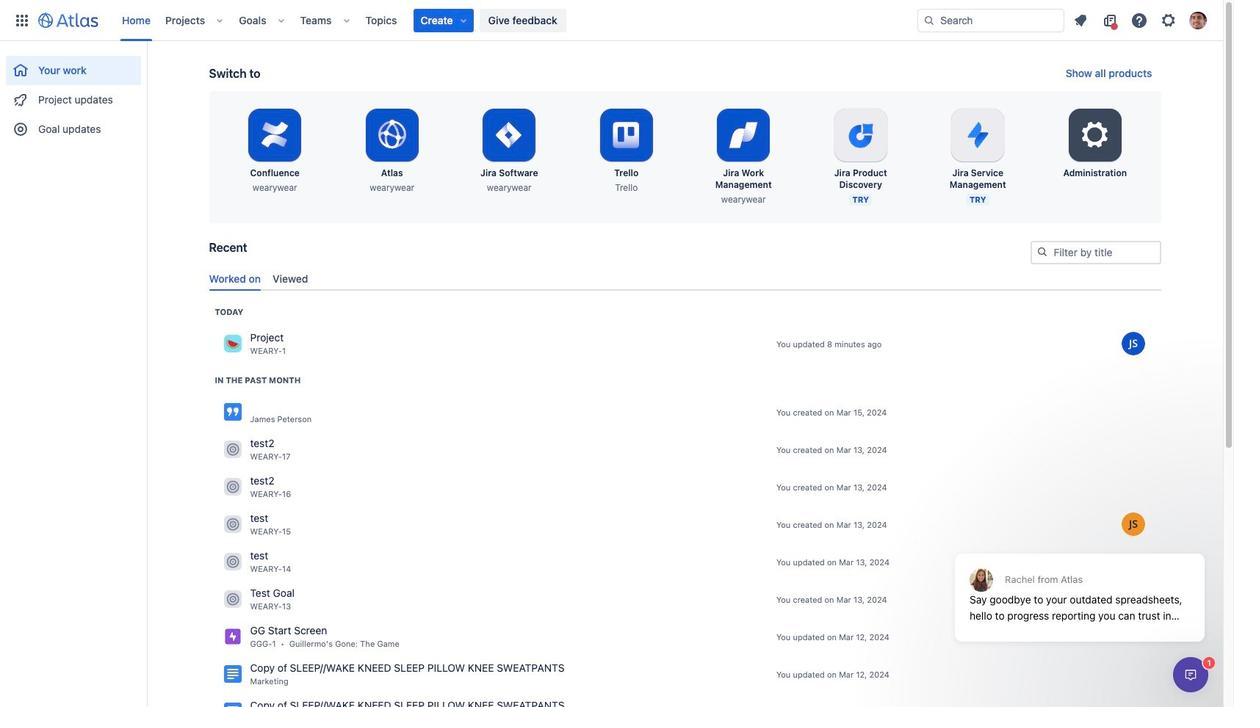 Task type: locate. For each thing, give the bounding box(es) containing it.
0 vertical spatial confluence image
[[224, 666, 241, 684]]

settings image
[[1078, 118, 1113, 153]]

tab list
[[203, 266, 1167, 291]]

3 townsquare image from the top
[[224, 554, 241, 571]]

heading
[[215, 306, 243, 318], [215, 375, 301, 386]]

confluence image
[[224, 666, 241, 684], [224, 703, 241, 708]]

dialog
[[948, 518, 1212, 653], [1173, 658, 1209, 693]]

1 vertical spatial townsquare image
[[224, 479, 241, 496]]

Filter by title field
[[1032, 242, 1160, 263]]

1 townsquare image from the top
[[224, 441, 241, 459]]

settings image
[[1160, 11, 1178, 29]]

None search field
[[918, 8, 1065, 32]]

banner
[[0, 0, 1223, 41]]

1 heading from the top
[[215, 306, 243, 318]]

top element
[[9, 0, 918, 41]]

townsquare image
[[224, 441, 241, 459], [224, 516, 241, 534], [224, 554, 241, 571], [224, 591, 241, 609]]

0 vertical spatial townsquare image
[[224, 335, 241, 353]]

group
[[6, 41, 141, 148]]

Search field
[[918, 8, 1065, 32]]

1 vertical spatial heading
[[215, 375, 301, 386]]

switch to... image
[[13, 11, 31, 29]]

heading for confluence image
[[215, 375, 301, 386]]

1 vertical spatial confluence image
[[224, 703, 241, 708]]

1 vertical spatial dialog
[[1173, 658, 1209, 693]]

4 townsquare image from the top
[[224, 591, 241, 609]]

2 heading from the top
[[215, 375, 301, 386]]

0 vertical spatial heading
[[215, 306, 243, 318]]

townsquare image
[[224, 335, 241, 353], [224, 479, 241, 496]]

heading for 2nd townsquare icon from the bottom of the page
[[215, 306, 243, 318]]



Task type: vqa. For each thing, say whether or not it's contained in the screenshot.
'search field'
yes



Task type: describe. For each thing, give the bounding box(es) containing it.
search image
[[1036, 246, 1048, 258]]

jira image
[[224, 629, 241, 646]]

1 townsquare image from the top
[[224, 335, 241, 353]]

account image
[[1190, 11, 1207, 29]]

2 townsquare image from the top
[[224, 516, 241, 534]]

2 confluence image from the top
[[224, 703, 241, 708]]

1 confluence image from the top
[[224, 666, 241, 684]]

help image
[[1131, 11, 1149, 29]]

search image
[[924, 14, 935, 26]]

confluence image
[[224, 404, 241, 421]]

0 vertical spatial dialog
[[948, 518, 1212, 653]]

notifications image
[[1072, 11, 1090, 29]]

2 townsquare image from the top
[[224, 479, 241, 496]]



